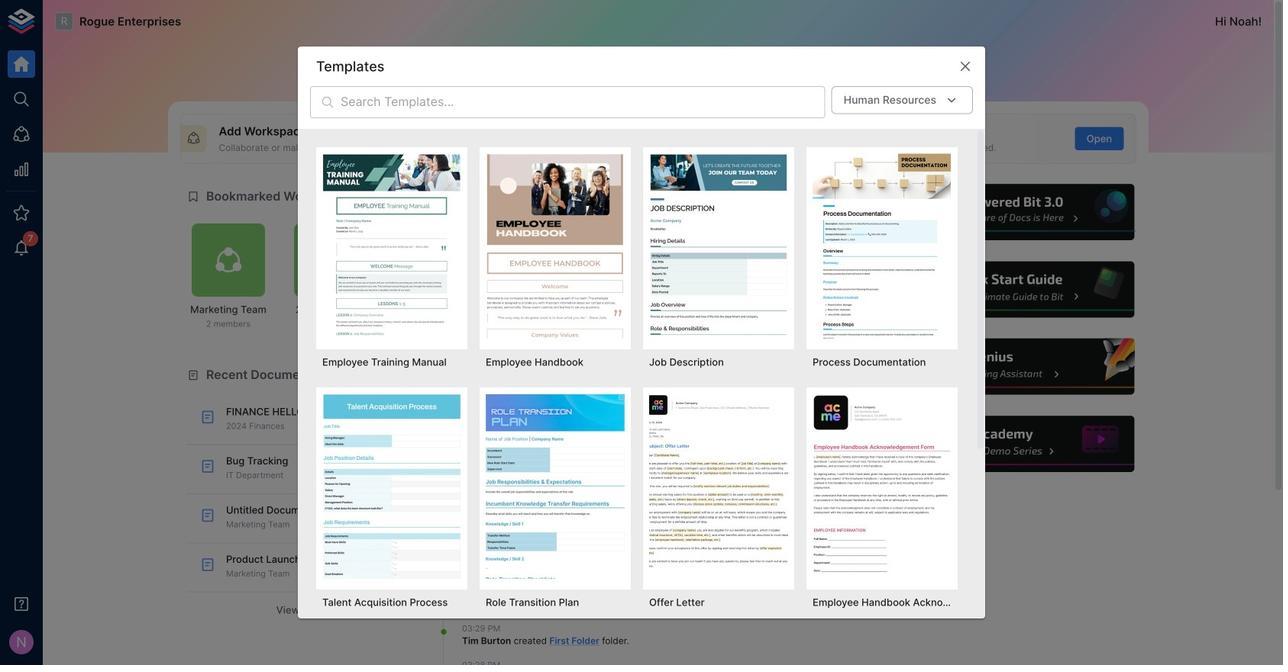 Task type: vqa. For each thing, say whether or not it's contained in the screenshot.
Bookmark icon
no



Task type: describe. For each thing, give the bounding box(es) containing it.
employee handbook image
[[486, 154, 625, 339]]

offer letter image
[[649, 394, 788, 580]]

3 help image from the top
[[907, 337, 1136, 398]]

Search Templates... text field
[[341, 86, 825, 119]]



Task type: locate. For each thing, give the bounding box(es) containing it.
job description image
[[649, 154, 788, 339]]

employee training manual image
[[322, 154, 461, 339]]

2 help image from the top
[[907, 260, 1136, 320]]

process documentation image
[[813, 154, 952, 339]]

dialog
[[298, 47, 985, 666]]

talent acquisition process image
[[322, 394, 461, 580]]

role transition plan image
[[486, 394, 625, 580]]

1 help image from the top
[[907, 182, 1136, 243]]

employee handbook acknowledgement form image
[[813, 394, 952, 580]]

help image
[[907, 182, 1136, 243], [907, 260, 1136, 320], [907, 337, 1136, 398], [907, 414, 1136, 475]]

4 help image from the top
[[907, 414, 1136, 475]]



